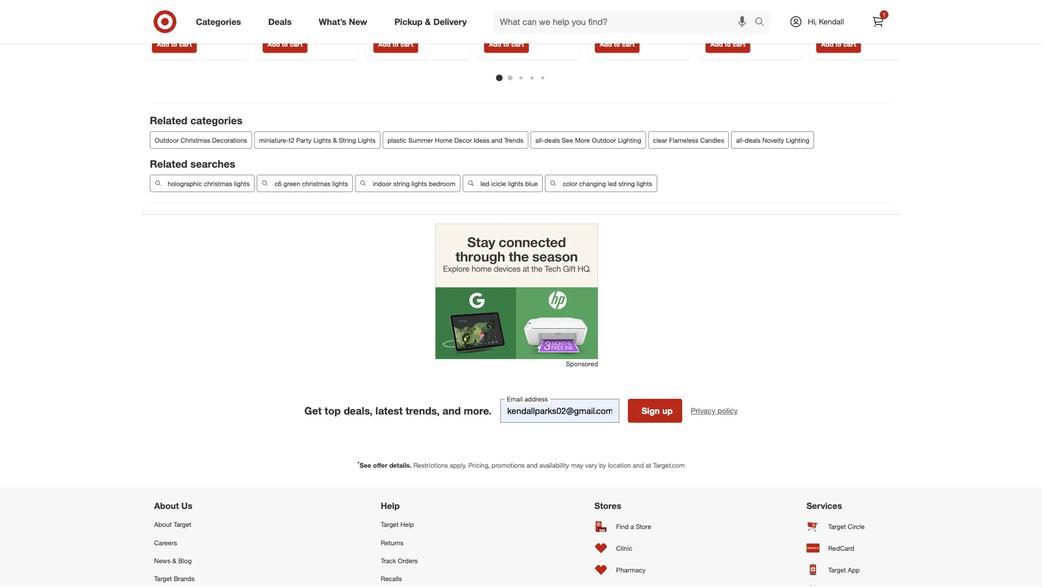 Task type: vqa. For each thing, say whether or not it's contained in the screenshot.
the topmost Studio
no



Task type: locate. For each thing, give the bounding box(es) containing it.
cart inside reg $10.00 sale knit monogram christmas stocking white - wondershop™ add to cart
[[622, 40, 635, 48]]

5 cart from the left
[[622, 40, 635, 48]]

1 horizontal spatial help
[[400, 521, 414, 529]]

sale for reg $10.00 sale knit monogram christmas stocking white - wondershop™ add to cart
[[628, 2, 640, 10]]

2 horizontal spatial sale
[[735, 2, 747, 10]]

4 add to cart from the left
[[711, 40, 746, 48]]

1 vertical spatial about
[[154, 521, 172, 529]]

outdoor up related searches
[[155, 136, 179, 144]]

5 add to cart button from the left
[[595, 35, 640, 53]]

cart for fifth "add to cart" button from right
[[401, 40, 413, 48]]

4 to from the left
[[503, 40, 510, 48]]

all-deals see more outdoor lighting link
[[531, 131, 646, 149]]

2 stocking from the left
[[632, 19, 661, 29]]

1 all- from the left
[[536, 136, 544, 144]]

1 horizontal spatial wondershop™
[[600, 29, 647, 38]]

all- for all-deals novelty lighting
[[736, 136, 745, 144]]

deals for see
[[544, 136, 560, 144]]

2 outdoor from the left
[[592, 136, 616, 144]]

color
[[563, 179, 577, 187]]

2 vertical spatial &
[[172, 557, 176, 565]]

all- right candles
[[736, 136, 745, 144]]

4 lights from the left
[[508, 179, 524, 187]]

privacy
[[691, 406, 716, 416]]

stocking inside reg $10.00 sale knit monogram christmas stocking white - wondershop™ add to cart
[[632, 19, 661, 29]]

related for related categories
[[150, 114, 188, 127]]

1 horizontal spatial all-
[[736, 136, 745, 144]]

0 vertical spatial related
[[150, 114, 188, 127]]

lights inside indoor string lights bedroom link
[[412, 179, 427, 187]]

3 add to cart from the left
[[378, 40, 413, 48]]

0 horizontal spatial all-
[[536, 136, 544, 144]]

0 horizontal spatial wondershop™
[[484, 29, 531, 38]]

2 add to cart from the left
[[268, 40, 303, 48]]

1 horizontal spatial $10.00
[[606, 2, 626, 10]]

reg for reg $7.00
[[152, 2, 161, 10]]

1 horizontal spatial deals
[[745, 136, 761, 144]]

recalls link
[[381, 570, 450, 586]]

led
[[481, 179, 490, 187], [608, 179, 617, 187]]

5 lights from the left
[[637, 179, 652, 187]]

1 horizontal spatial -
[[595, 29, 598, 38]]

about target link
[[154, 516, 236, 534]]

lighting right novelty
[[786, 136, 809, 144]]

lights left blue
[[508, 179, 524, 187]]

6 cart from the left
[[733, 40, 746, 48]]

christmas down related categories
[[181, 136, 210, 144]]

0 horizontal spatial deals
[[544, 136, 560, 144]]

1 horizontal spatial &
[[333, 136, 337, 144]]

0 horizontal spatial knit
[[484, 10, 498, 19]]

availability
[[539, 461, 569, 470]]

& right pickup
[[425, 16, 431, 27]]

What can we help you find? suggestions appear below search field
[[493, 10, 758, 34]]

what's new link
[[310, 10, 381, 34]]

indoor
[[373, 179, 392, 187]]

led right changing
[[608, 179, 617, 187]]

2 wondershop™ from the left
[[600, 29, 647, 38]]

4 add to cart button from the left
[[484, 35, 529, 53]]

& for blog
[[172, 557, 176, 565]]

sign up
[[642, 406, 673, 416]]

monogram
[[500, 10, 537, 19], [610, 10, 647, 19]]

monogram left white
[[610, 10, 647, 19]]

help
[[381, 501, 400, 511], [400, 521, 414, 529]]

3 to from the left
[[393, 40, 399, 48]]

target
[[174, 521, 191, 529], [381, 521, 399, 529], [828, 523, 846, 531], [828, 566, 846, 574], [154, 575, 172, 583]]

1 christmas from the left
[[204, 179, 232, 187]]

7 add to cart button from the left
[[816, 35, 861, 53]]

policy
[[718, 406, 738, 416]]

related categories
[[150, 114, 242, 127]]

trends,
[[406, 405, 440, 417]]

returns
[[381, 539, 404, 547]]

add to cart
[[157, 40, 192, 48], [268, 40, 303, 48], [378, 40, 413, 48], [711, 40, 746, 48], [821, 40, 856, 48]]

1 reg from the left
[[152, 2, 161, 10]]

string
[[393, 179, 410, 187], [619, 179, 635, 187]]

cart for 2nd "add to cart" button from the left
[[290, 40, 303, 48]]

& left blog
[[172, 557, 176, 565]]

christmas right delivery
[[484, 19, 519, 29]]

0 horizontal spatial stocking
[[521, 19, 551, 29]]

target circle link
[[807, 516, 888, 538]]

1 horizontal spatial lights
[[358, 136, 376, 144]]

to for first "add to cart" button from left
[[171, 40, 177, 48]]

2 sale from the left
[[628, 2, 640, 10]]

1 vertical spatial help
[[400, 521, 414, 529]]

2 knit from the left
[[595, 10, 608, 19]]

lighting left clear
[[618, 136, 641, 144]]

4 cart from the left
[[511, 40, 524, 48]]

pickup & delivery
[[394, 16, 467, 27]]

christmas inside $10.00 sale knit monogram christmas stocking red - wondershop™ add to cart
[[484, 19, 519, 29]]

stocking
[[521, 19, 551, 29], [632, 19, 661, 29]]

lights inside led icicle lights blue link
[[508, 179, 524, 187]]

sale
[[517, 2, 530, 10], [628, 2, 640, 10], [735, 2, 747, 10]]

1 related from the top
[[150, 114, 188, 127]]

1 horizontal spatial christmas
[[484, 19, 519, 29]]

2 related from the top
[[150, 157, 188, 170]]

indoor string lights bedroom
[[373, 179, 456, 187]]

lights inside the 'color changing led string lights' link
[[637, 179, 652, 187]]

clinic
[[616, 544, 632, 552]]

6 to from the left
[[725, 40, 731, 48]]

redcard
[[828, 544, 854, 552]]

0 horizontal spatial led
[[481, 179, 490, 187]]

0 horizontal spatial lighting
[[618, 136, 641, 144]]

5 to from the left
[[614, 40, 620, 48]]

knit inside $10.00 sale knit monogram christmas stocking red - wondershop™ add to cart
[[484, 10, 498, 19]]

3 sale from the left
[[735, 2, 747, 10]]

wondershop™ inside reg $10.00 sale knit monogram christmas stocking white - wondershop™ add to cart
[[600, 29, 647, 38]]

0 horizontal spatial christmas
[[181, 136, 210, 144]]

and
[[491, 136, 502, 144], [443, 405, 461, 417], [527, 461, 538, 470], [633, 461, 644, 470]]

0 horizontal spatial reg
[[152, 2, 161, 10]]

1 to from the left
[[171, 40, 177, 48]]

christmas down the searches
[[204, 179, 232, 187]]

target for target help
[[381, 521, 399, 529]]

0 vertical spatial &
[[425, 16, 431, 27]]

1 add from the left
[[157, 40, 169, 48]]

deals left novelty
[[745, 136, 761, 144]]

2 horizontal spatial &
[[425, 16, 431, 27]]

about target
[[154, 521, 191, 529]]

more.
[[464, 405, 492, 417]]

target for target circle
[[828, 523, 846, 531]]

3 lights from the left
[[412, 179, 427, 187]]

1 horizontal spatial led
[[608, 179, 617, 187]]

brands
[[174, 575, 195, 583]]

search button
[[750, 10, 776, 36]]

new
[[349, 16, 367, 27]]

bedroom
[[429, 179, 456, 187]]

advertisement region
[[435, 224, 598, 359]]

$10.00 inside reg $10.00 sale knit monogram christmas stocking white - wondershop™ add to cart
[[606, 2, 626, 10]]

candles
[[700, 136, 724, 144]]

1 lights from the left
[[234, 179, 250, 187]]

restrictions
[[413, 461, 448, 470]]

monogram inside $10.00 sale knit monogram christmas stocking red - wondershop™ add to cart
[[500, 10, 537, 19]]

& inside pickup & delivery 'link'
[[425, 16, 431, 27]]

1 horizontal spatial reg
[[595, 2, 604, 10]]

about for about us
[[154, 501, 179, 511]]

deals,
[[344, 405, 373, 417]]

changing
[[579, 179, 606, 187]]

sale inside reg $10.00 sale knit monogram christmas stocking white - wondershop™ add to cart
[[628, 2, 640, 10]]

$10.00 sale knit monogram christmas stocking red - wondershop™ add to cart
[[484, 2, 572, 48]]

outdoor right more
[[592, 136, 616, 144]]

returns link
[[381, 534, 450, 552]]

lighting
[[618, 136, 641, 144], [786, 136, 809, 144]]

target up returns
[[381, 521, 399, 529]]

target left app
[[828, 566, 846, 574]]

1 horizontal spatial christmas
[[302, 179, 331, 187]]

all- right the trends
[[536, 136, 544, 144]]

2 about from the top
[[154, 521, 172, 529]]

target for target brands
[[154, 575, 172, 583]]

reg
[[152, 2, 161, 10], [595, 2, 604, 10], [706, 2, 715, 10]]

christmas right green
[[302, 179, 331, 187]]

1 monogram from the left
[[500, 10, 537, 19]]

wondershop™ inside $10.00 sale knit monogram christmas stocking red - wondershop™ add to cart
[[484, 29, 531, 38]]

2 horizontal spatial reg
[[706, 2, 715, 10]]

cart for first "add to cart" button from left
[[179, 40, 192, 48]]

see left more
[[562, 136, 573, 144]]

0 horizontal spatial see
[[360, 461, 371, 470]]

help up returns link
[[400, 521, 414, 529]]

christmas
[[204, 179, 232, 187], [302, 179, 331, 187]]

lights down the searches
[[234, 179, 250, 187]]

1 add to cart from the left
[[157, 40, 192, 48]]

related up the 'holographic' at the left top of page
[[150, 157, 188, 170]]

1 horizontal spatial stocking
[[632, 19, 661, 29]]

to for 7th "add to cart" button from left
[[835, 40, 842, 48]]

4 add from the left
[[489, 40, 501, 48]]

target for target app
[[828, 566, 846, 574]]

3 reg from the left
[[706, 2, 715, 10]]

lights left indoor
[[332, 179, 348, 187]]

home
[[435, 136, 453, 144]]

1 outdoor from the left
[[155, 136, 179, 144]]

cart inside $10.00 sale knit monogram christmas stocking red - wondershop™ add to cart
[[511, 40, 524, 48]]

add to cart down $7.00
[[157, 40, 192, 48]]

1 string from the left
[[393, 179, 410, 187]]

kendall
[[819, 17, 844, 26]]

top
[[325, 405, 341, 417]]

add to cart for 6th "add to cart" button from the left
[[711, 40, 746, 48]]

lights right party
[[313, 136, 331, 144]]

add
[[157, 40, 169, 48], [268, 40, 280, 48], [378, 40, 391, 48], [489, 40, 501, 48], [600, 40, 612, 48], [711, 40, 723, 48], [821, 40, 834, 48]]

2 cart from the left
[[290, 40, 303, 48]]

1 vertical spatial see
[[360, 461, 371, 470]]

add to cart down reg $5.00 sale
[[711, 40, 746, 48]]

knit right delivery
[[484, 10, 498, 19]]

$10.00 inside $10.00 sale knit monogram christmas stocking red - wondershop™ add to cart
[[496, 2, 515, 10]]

1 vertical spatial &
[[333, 136, 337, 144]]

$10.00
[[496, 2, 515, 10], [606, 2, 626, 10]]

2 monogram from the left
[[610, 10, 647, 19]]

0 horizontal spatial $10.00
[[496, 2, 515, 10]]

about up about target
[[154, 501, 179, 511]]

5 add to cart from the left
[[821, 40, 856, 48]]

to inside reg $10.00 sale knit monogram christmas stocking white - wondershop™ add to cart
[[614, 40, 620, 48]]

lights for holographic christmas lights
[[234, 179, 250, 187]]

1 $10.00 from the left
[[496, 2, 515, 10]]

and inside "link"
[[491, 136, 502, 144]]

3 add to cart button from the left
[[373, 35, 418, 53]]

led left icicle
[[481, 179, 490, 187]]

target circle
[[828, 523, 865, 531]]

and right ideas
[[491, 136, 502, 144]]

1 horizontal spatial sale
[[628, 2, 640, 10]]

monogram left 'red'
[[500, 10, 537, 19]]

& inside news & blog link
[[172, 557, 176, 565]]

& inside 'miniature-t2 party lights & string lights' link
[[333, 136, 337, 144]]

1 sale from the left
[[517, 2, 530, 10]]

1 stocking from the left
[[521, 19, 551, 29]]

see
[[562, 136, 573, 144], [360, 461, 371, 470]]

0 horizontal spatial sale
[[517, 2, 530, 10]]

wondershop™ left 'red'
[[484, 29, 531, 38]]

0 horizontal spatial lights
[[313, 136, 331, 144]]

deals left more
[[544, 136, 560, 144]]

2 to from the left
[[282, 40, 288, 48]]

lights
[[234, 179, 250, 187], [332, 179, 348, 187], [412, 179, 427, 187], [508, 179, 524, 187], [637, 179, 652, 187]]

0 horizontal spatial -
[[569, 19, 572, 29]]

indoor string lights bedroom link
[[355, 175, 460, 192]]

target app
[[828, 566, 860, 574]]

to for 6th "add to cart" button from the left
[[725, 40, 731, 48]]

to for 2nd "add to cart" button from the left
[[282, 40, 288, 48]]

christmas inside reg $10.00 sale knit monogram christmas stocking white - wondershop™ add to cart
[[595, 19, 630, 29]]

lights left bedroom
[[412, 179, 427, 187]]

plastic summer home decor ideas and trends
[[388, 136, 524, 144]]

location
[[608, 461, 631, 470]]

outdoor christmas decorations link
[[150, 131, 252, 149]]

led icicle lights blue
[[481, 179, 538, 187]]

&
[[425, 16, 431, 27], [333, 136, 337, 144], [172, 557, 176, 565]]

2 deals from the left
[[745, 136, 761, 144]]

& left string
[[333, 136, 337, 144]]

0 horizontal spatial &
[[172, 557, 176, 565]]

reg inside reg $10.00 sale knit monogram christmas stocking white - wondershop™ add to cart
[[595, 2, 604, 10]]

categories
[[190, 114, 242, 127]]

c6 green christmas lights
[[275, 179, 348, 187]]

add to cart down pickup
[[378, 40, 413, 48]]

0 vertical spatial help
[[381, 501, 400, 511]]

holographic christmas lights link
[[150, 175, 255, 192]]

3 cart from the left
[[401, 40, 413, 48]]

1 vertical spatial related
[[150, 157, 188, 170]]

pricing,
[[468, 461, 490, 470]]

target down news
[[154, 575, 172, 583]]

target inside 'link'
[[381, 521, 399, 529]]

knit right 'red'
[[595, 10, 608, 19]]

1 horizontal spatial outdoor
[[592, 136, 616, 144]]

0 horizontal spatial christmas
[[204, 179, 232, 187]]

1 knit from the left
[[484, 10, 498, 19]]

2 $10.00 from the left
[[606, 2, 626, 10]]

1 wondershop™ from the left
[[484, 29, 531, 38]]

stocking left white
[[632, 19, 661, 29]]

target down us at the bottom left
[[174, 521, 191, 529]]

0 horizontal spatial monogram
[[500, 10, 537, 19]]

1 deals from the left
[[544, 136, 560, 144]]

related up outdoor christmas decorations link
[[150, 114, 188, 127]]

lights right string
[[358, 136, 376, 144]]

0 horizontal spatial string
[[393, 179, 410, 187]]

wondershop™ left white
[[600, 29, 647, 38]]

1 horizontal spatial string
[[619, 179, 635, 187]]

target left "circle"
[[828, 523, 846, 531]]

help up target help at the left
[[381, 501, 400, 511]]

add to cart down deals 'link'
[[268, 40, 303, 48]]

1 horizontal spatial see
[[562, 136, 573, 144]]

0 vertical spatial about
[[154, 501, 179, 511]]

5 add from the left
[[600, 40, 612, 48]]

7 to from the left
[[835, 40, 842, 48]]

2 led from the left
[[608, 179, 617, 187]]

add to cart for 2nd "add to cart" button from the left
[[268, 40, 303, 48]]

1 about from the top
[[154, 501, 179, 511]]

None text field
[[500, 399, 619, 423]]

-
[[569, 19, 572, 29], [595, 29, 598, 38]]

1 lighting from the left
[[618, 136, 641, 144]]

string right changing
[[619, 179, 635, 187]]

1 horizontal spatial lighting
[[786, 136, 809, 144]]

1 horizontal spatial monogram
[[610, 10, 647, 19]]

1 cart from the left
[[179, 40, 192, 48]]

monogram inside reg $10.00 sale knit monogram christmas stocking white - wondershop™ add to cart
[[610, 10, 647, 19]]

2 reg from the left
[[595, 2, 604, 10]]

1 horizontal spatial knit
[[595, 10, 608, 19]]

about
[[154, 501, 179, 511], [154, 521, 172, 529]]

about up "careers"
[[154, 521, 172, 529]]

find a store
[[616, 523, 651, 531]]

lights right changing
[[637, 179, 652, 187]]

stocking left 'red'
[[521, 19, 551, 29]]

more
[[575, 136, 590, 144]]

lights inside holographic christmas lights link
[[234, 179, 250, 187]]

add to cart down kendall
[[821, 40, 856, 48]]

all-deals novelty lighting
[[736, 136, 809, 144]]

add inside reg $10.00 sale knit monogram christmas stocking white - wondershop™ add to cart
[[600, 40, 612, 48]]

2 all- from the left
[[736, 136, 745, 144]]

christmas right 'red'
[[595, 19, 630, 29]]

- inside $10.00 sale knit monogram christmas stocking red - wondershop™ add to cart
[[569, 19, 572, 29]]

2 lights from the left
[[332, 179, 348, 187]]

2 string from the left
[[619, 179, 635, 187]]

blog
[[178, 557, 192, 565]]

see left "offer"
[[360, 461, 371, 470]]

0 horizontal spatial outdoor
[[155, 136, 179, 144]]

cart for 6th "add to cart" button from the left
[[733, 40, 746, 48]]

2 horizontal spatial christmas
[[595, 19, 630, 29]]

7 cart from the left
[[844, 40, 856, 48]]

string right indoor
[[393, 179, 410, 187]]

sponsored
[[566, 360, 598, 368]]

7 add from the left
[[821, 40, 834, 48]]



Task type: describe. For each thing, give the bounding box(es) containing it.
target.com
[[653, 461, 685, 470]]

1 lights from the left
[[313, 136, 331, 144]]

6 add from the left
[[711, 40, 723, 48]]

miniature-t2 party lights & string lights
[[259, 136, 376, 144]]

* see offer details. restrictions apply. pricing, promotions and availability may vary by location and at target.com
[[357, 460, 685, 470]]

0 vertical spatial see
[[562, 136, 573, 144]]

color changing led string lights
[[563, 179, 652, 187]]

2 lights from the left
[[358, 136, 376, 144]]

search
[[750, 17, 776, 28]]

clear
[[653, 136, 667, 144]]

holographic
[[168, 179, 202, 187]]

track
[[381, 557, 396, 565]]

2 add from the left
[[268, 40, 280, 48]]

lights for indoor string lights bedroom
[[412, 179, 427, 187]]

1
[[883, 11, 886, 18]]

services
[[807, 501, 842, 511]]

flameless
[[669, 136, 699, 144]]

sale for reg $5.00 sale
[[735, 2, 747, 10]]

pharmacy link
[[595, 559, 662, 581]]

lights for led icicle lights blue
[[508, 179, 524, 187]]

offer
[[373, 461, 387, 470]]

knit inside reg $10.00 sale knit monogram christmas stocking white - wondershop™ add to cart
[[595, 10, 608, 19]]

sign up button
[[628, 399, 682, 423]]

help inside target help 'link'
[[400, 521, 414, 529]]

stocking inside $10.00 sale knit monogram christmas stocking red - wondershop™ add to cart
[[521, 19, 551, 29]]

about us
[[154, 501, 192, 511]]

news & blog link
[[154, 552, 236, 570]]

get top deals, latest trends, and more.
[[304, 405, 492, 417]]

news
[[154, 557, 171, 565]]

clinic link
[[595, 538, 662, 559]]

$7.00
[[163, 2, 179, 10]]

track orders link
[[381, 552, 450, 570]]

find a store link
[[595, 516, 662, 538]]

pickup & delivery link
[[385, 10, 480, 34]]

target help
[[381, 521, 414, 529]]

at
[[646, 461, 651, 470]]

see inside "* see offer details. restrictions apply. pricing, promotions and availability may vary by location and at target.com"
[[360, 461, 371, 470]]

pharmacy
[[616, 566, 646, 574]]

hi, kendall
[[808, 17, 844, 26]]

recalls
[[381, 575, 402, 583]]

find
[[616, 523, 629, 531]]

miniature-
[[259, 136, 289, 144]]

and left availability in the bottom of the page
[[527, 461, 538, 470]]

redcard link
[[807, 538, 888, 559]]

plastic summer home decor ideas and trends link
[[383, 131, 528, 149]]

- inside reg $10.00 sale knit monogram christmas stocking white - wondershop™ add to cart
[[595, 29, 598, 38]]

careers link
[[154, 534, 236, 552]]

us
[[181, 501, 192, 511]]

0 horizontal spatial help
[[381, 501, 400, 511]]

reg $7.00
[[152, 2, 179, 10]]

get
[[304, 405, 322, 417]]

delivery
[[433, 16, 467, 27]]

trends
[[504, 136, 524, 144]]

careers
[[154, 539, 177, 547]]

reg $5.00 sale
[[706, 2, 747, 10]]

and left at
[[633, 461, 644, 470]]

what's
[[319, 16, 347, 27]]

reg for reg $5.00 sale
[[706, 2, 715, 10]]

deals link
[[259, 10, 305, 34]]

2 christmas from the left
[[302, 179, 331, 187]]

red
[[553, 19, 567, 29]]

news & blog
[[154, 557, 192, 565]]

reg $10.00 sale knit monogram christmas stocking white - wondershop™ add to cart
[[595, 2, 683, 48]]

ideas
[[474, 136, 490, 144]]

a
[[631, 523, 634, 531]]

2 add to cart button from the left
[[263, 35, 307, 53]]

to inside $10.00 sale knit monogram christmas stocking red - wondershop™ add to cart
[[503, 40, 510, 48]]

t2
[[289, 136, 294, 144]]

all- for all-deals see more outdoor lighting
[[536, 136, 544, 144]]

hi,
[[808, 17, 817, 26]]

clear flameless candles link
[[648, 131, 729, 149]]

sale inside $10.00 sale knit monogram christmas stocking red - wondershop™ add to cart
[[517, 2, 530, 10]]

icicle
[[491, 179, 506, 187]]

led icicle lights blue link
[[463, 175, 543, 192]]

track orders
[[381, 557, 418, 565]]

add to cart for fifth "add to cart" button from right
[[378, 40, 413, 48]]

circle
[[848, 523, 865, 531]]

*
[[357, 460, 360, 467]]

outdoor christmas decorations
[[155, 136, 247, 144]]

6 add to cart button from the left
[[706, 35, 750, 53]]

$5.00
[[717, 2, 733, 10]]

green
[[284, 179, 300, 187]]

add to cart for 7th "add to cart" button from left
[[821, 40, 856, 48]]

promotions
[[492, 461, 525, 470]]

and left more.
[[443, 405, 461, 417]]

may
[[571, 461, 583, 470]]

categories
[[196, 16, 241, 27]]

up
[[662, 406, 673, 416]]

string
[[339, 136, 356, 144]]

add inside $10.00 sale knit monogram christmas stocking red - wondershop™ add to cart
[[489, 40, 501, 48]]

add to cart for first "add to cart" button from left
[[157, 40, 192, 48]]

target app link
[[807, 559, 888, 581]]

& for delivery
[[425, 16, 431, 27]]

color changing led string lights link
[[545, 175, 657, 192]]

party
[[296, 136, 312, 144]]

holographic christmas lights
[[168, 179, 250, 187]]

to for fifth "add to cart" button from right
[[393, 40, 399, 48]]

pickup
[[394, 16, 423, 27]]

about for about target
[[154, 521, 172, 529]]

c6
[[275, 179, 282, 187]]

cart for 7th "add to cart" button from left
[[844, 40, 856, 48]]

deals for novelty
[[745, 136, 761, 144]]

app
[[848, 566, 860, 574]]

store
[[636, 523, 651, 531]]

1 link
[[866, 10, 890, 34]]

privacy policy link
[[691, 406, 738, 416]]

novelty
[[763, 136, 784, 144]]

related for related searches
[[150, 157, 188, 170]]

lights inside the c6 green christmas lights link
[[332, 179, 348, 187]]

privacy policy
[[691, 406, 738, 416]]

reg for reg $10.00 sale knit monogram christmas stocking white - wondershop™ add to cart
[[595, 2, 604, 10]]

stores
[[595, 501, 621, 511]]

1 add to cart button from the left
[[152, 35, 197, 53]]

deals
[[268, 16, 292, 27]]

searches
[[190, 157, 235, 170]]

3 add from the left
[[378, 40, 391, 48]]

2 lighting from the left
[[786, 136, 809, 144]]

1 led from the left
[[481, 179, 490, 187]]

target help link
[[381, 516, 450, 534]]

white
[[664, 19, 683, 29]]

blue
[[525, 179, 538, 187]]



